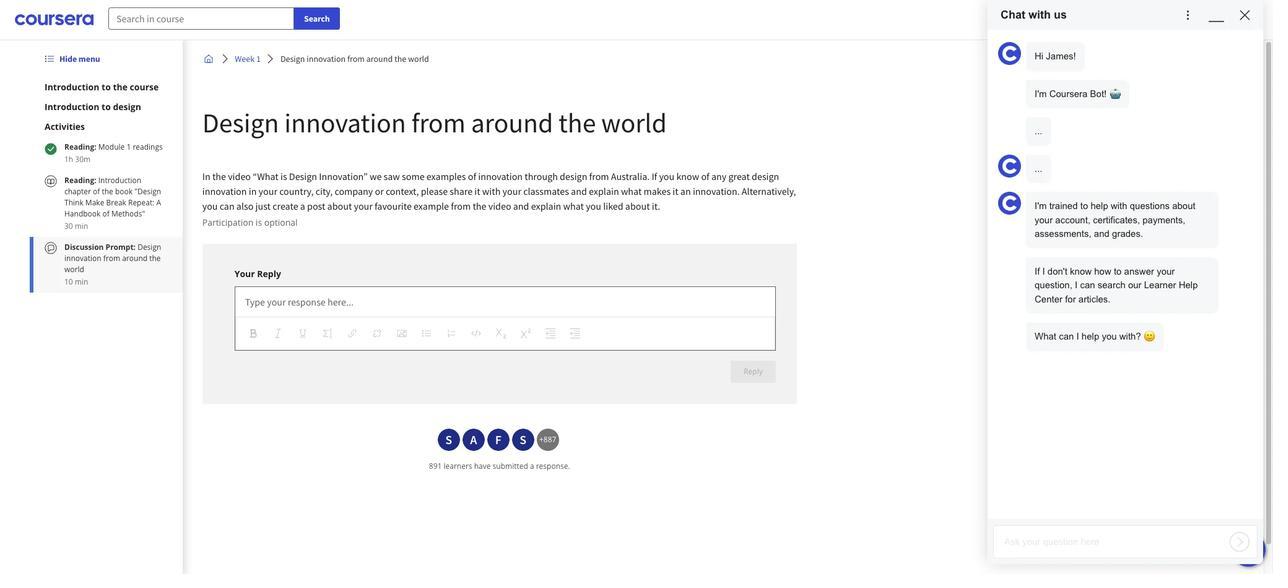 Task type: vqa. For each thing, say whether or not it's contained in the screenshot.
MANY
no



Task type: locate. For each thing, give the bounding box(es) containing it.
innovation"
[[319, 170, 368, 183]]

0 vertical spatial explain
[[589, 185, 619, 198]]

and
[[571, 185, 587, 198], [514, 200, 529, 213], [1095, 229, 1110, 239]]

some
[[402, 170, 425, 183]]

0 vertical spatial if
[[652, 170, 658, 183]]

2 ... from the top
[[1035, 163, 1043, 174]]

examples
[[427, 170, 466, 183]]

1 reading: from the top
[[64, 142, 96, 152]]

it left an
[[673, 185, 679, 198]]

design up alternatively,
[[752, 170, 780, 183]]

1 horizontal spatial a
[[470, 432, 477, 448]]

2 horizontal spatial world
[[602, 106, 667, 140]]

and down certificates,
[[1095, 229, 1110, 239]]

1 horizontal spatial what
[[621, 185, 642, 198]]

message from virtual agent element containing i'm trained to help with questions about your account, certificates, payments, assessments, and grades.
[[1027, 192, 1219, 352]]

min down the handbook
[[75, 221, 88, 232]]

Your Reply text field
[[245, 295, 766, 310]]

log inside chat with us dialog
[[988, 30, 1258, 358]]

1 inside reading: module 1 readings 1h 30m
[[127, 142, 131, 152]]

1 min from the top
[[75, 221, 88, 232]]

a inside in the video "what is design innovation" we saw some examples of innovation through design from australia. if you know of any great design innovation in your country, city, company or context, please share it with your classmates and explain what makes it an innovation. alternatively, you can also just create a post about your favourite example from the video and explain what you liked about it.
[[300, 200, 305, 213]]

chapter
[[64, 186, 91, 197]]

what
[[621, 185, 642, 198], [564, 200, 584, 213]]

a left response.
[[530, 462, 534, 472]]

it right share
[[475, 185, 481, 198]]

2 horizontal spatial can
[[1081, 280, 1096, 291]]

message from virtual agent element containing hi james!
[[1027, 42, 1219, 146]]

1 vertical spatial if
[[1035, 266, 1041, 277]]

design innovation from around the world
[[280, 53, 429, 64], [202, 106, 667, 140], [64, 242, 161, 275]]

explain up liked
[[589, 185, 619, 198]]

design innovation from around the world up examples in the top left of the page
[[202, 106, 667, 140]]

891 learners have submitted a response.
[[429, 462, 570, 472]]

know left how
[[1071, 266, 1092, 277]]

0 horizontal spatial design
[[113, 101, 141, 113]]

1 vertical spatial reading:
[[64, 175, 98, 186]]

2 vertical spatial and
[[1095, 229, 1110, 239]]

city,
[[316, 185, 333, 198]]

1h
[[64, 154, 73, 165]]

1 vertical spatial and
[[514, 200, 529, 213]]

...
[[1035, 126, 1043, 136], [1035, 163, 1043, 174]]

1 vertical spatial world
[[602, 106, 667, 140]]

home image
[[204, 54, 214, 64]]

0 horizontal spatial a
[[300, 200, 305, 213]]

send image
[[1230, 532, 1251, 553]]

1 vertical spatial know
[[1071, 266, 1092, 277]]

can up participation at the top of the page
[[220, 200, 235, 213]]

+
[[540, 435, 544, 445]]

0 horizontal spatial around
[[122, 253, 148, 264]]

a left the post
[[300, 200, 305, 213]]

message from virtual agent element
[[1027, 42, 1219, 146], [1027, 192, 1219, 352]]

2 vertical spatial around
[[122, 253, 148, 264]]

0 horizontal spatial a
[[156, 198, 161, 208]]

1 vertical spatial message from virtual agent element
[[1027, 192, 1219, 352]]

0 vertical spatial can
[[220, 200, 235, 213]]

innovation left through
[[478, 170, 523, 183]]

10
[[64, 277, 73, 287]]

english button
[[1014, 0, 1089, 40]]

design innovation from around the world up 10 min
[[64, 242, 161, 275]]

i'm coursera bot! 🤖
[[1035, 88, 1122, 99]]

help down the articles. at the right bottom of page
[[1082, 331, 1100, 342]]

around
[[366, 53, 393, 64], [471, 106, 554, 140], [122, 253, 148, 264]]

is inside in the video "what is design innovation" we saw some examples of innovation through design from australia. if you know of any great design innovation in your country, city, company or context, please share it with your classmates and explain what makes it an innovation. alternatively, you can also just create a post about your favourite example from the video and explain what you liked about it.
[[281, 170, 287, 183]]

question,
[[1035, 280, 1073, 291]]

to inside 'i'm trained to help with questions about your account, certificates, payments, assessments, and grades.'
[[1081, 201, 1089, 211]]

if left don't
[[1035, 266, 1041, 277]]

and down classmates at the top left of page
[[514, 200, 529, 213]]

what down classmates at the top left of page
[[564, 200, 584, 213]]

hide menu
[[59, 53, 100, 64]]

reply
[[257, 268, 281, 280]]

explain down classmates at the top left of page
[[531, 200, 562, 213]]

know up an
[[677, 170, 700, 183]]

about
[[328, 200, 352, 213], [626, 200, 650, 213], [1173, 201, 1196, 211]]

0 vertical spatial message from virtual agent element
[[1027, 42, 1219, 146]]

think
[[64, 198, 83, 208]]

about up payments,
[[1173, 201, 1196, 211]]

search
[[1098, 280, 1126, 291]]

search button
[[294, 7, 340, 30]]

1 message from virtual agent element from the top
[[1027, 42, 1219, 146]]

0 horizontal spatial can
[[220, 200, 235, 213]]

the
[[394, 53, 406, 64], [113, 81, 128, 93], [559, 106, 596, 140], [212, 170, 226, 183], [102, 186, 113, 197], [473, 200, 487, 213], [149, 253, 161, 264]]

response.
[[536, 462, 570, 472]]

chat with us
[[1001, 8, 1068, 21]]

english
[[1036, 14, 1066, 26]]

help for to
[[1091, 201, 1109, 211]]

i right what
[[1077, 331, 1080, 342]]

a down "design
[[156, 198, 161, 208]]

0 vertical spatial is
[[281, 170, 287, 183]]

in
[[249, 185, 257, 198]]

1 right week
[[256, 53, 260, 64]]

it
[[475, 185, 481, 198], [673, 185, 679, 198]]

1 horizontal spatial it
[[673, 185, 679, 198]]

0 vertical spatial introduction
[[45, 81, 99, 93]]

about left it.
[[626, 200, 650, 213]]

grades.
[[1113, 229, 1144, 239]]

1 vertical spatial design innovation from around the world
[[202, 106, 667, 140]]

0 vertical spatial a
[[300, 200, 305, 213]]

if up 'makes'
[[652, 170, 658, 183]]

innovation
[[307, 53, 345, 64], [285, 106, 406, 140], [478, 170, 523, 183], [202, 185, 247, 198], [64, 253, 101, 264]]

world
[[408, 53, 429, 64], [602, 106, 667, 140], [64, 265, 84, 275]]

0 horizontal spatial 1
[[127, 142, 131, 152]]

"what
[[253, 170, 279, 183]]

what
[[1035, 331, 1057, 342]]

1 horizontal spatial is
[[281, 170, 287, 183]]

30
[[64, 221, 73, 232]]

🙂
[[1144, 331, 1156, 342]]

1 vertical spatial introduction
[[45, 101, 99, 113]]

we
[[370, 170, 382, 183]]

methods"
[[111, 209, 145, 219]]

2 vertical spatial introduction
[[98, 175, 141, 186]]

course
[[130, 81, 159, 93]]

1 vertical spatial min
[[75, 277, 88, 287]]

to
[[102, 81, 111, 93], [102, 101, 111, 113], [1081, 201, 1089, 211], [1115, 266, 1122, 277]]

0 vertical spatial a
[[156, 198, 161, 208]]

can right what
[[1060, 331, 1075, 342]]

1 vertical spatial ...
[[1035, 163, 1043, 174]]

2 horizontal spatial about
[[1173, 201, 1196, 211]]

a inside introduction chapter of the book "design think make break repeat: a handbook of methods"
[[156, 198, 161, 208]]

classmates
[[524, 185, 569, 198]]

your up assessments,
[[1035, 215, 1053, 225]]

with up certificates,
[[1111, 201, 1128, 211]]

of up share
[[468, 170, 477, 183]]

min for 10 min
[[75, 277, 88, 287]]

1 vertical spatial video
[[489, 200, 512, 213]]

1 ... from the top
[[1035, 126, 1043, 136]]

and inside 'i'm trained to help with questions about your account, certificates, payments, assessments, and grades.'
[[1095, 229, 1110, 239]]

chat with us image
[[999, 155, 1022, 178], [999, 192, 1022, 215], [1239, 540, 1259, 560]]

example
[[414, 200, 449, 213]]

with right share
[[483, 185, 501, 198]]

what down australia.
[[621, 185, 642, 198]]

your down the "what
[[259, 185, 278, 198]]

context,
[[386, 185, 419, 198]]

0 vertical spatial with
[[1029, 8, 1051, 21]]

0 horizontal spatial explain
[[531, 200, 562, 213]]

your
[[235, 268, 255, 280]]

help up certificates,
[[1091, 201, 1109, 211]]

1 horizontal spatial know
[[1071, 266, 1092, 277]]

participation
[[202, 217, 254, 229]]

1 vertical spatial can
[[1081, 280, 1096, 291]]

2 horizontal spatial and
[[1095, 229, 1110, 239]]

1 vertical spatial help
[[1082, 331, 1100, 342]]

participation is optional
[[202, 217, 298, 229]]

i up for
[[1076, 280, 1078, 291]]

🤖
[[1110, 88, 1122, 99]]

1
[[256, 53, 260, 64], [127, 142, 131, 152]]

design innovation from around the world down search button
[[280, 53, 429, 64]]

your inside if i don't know how to answer your question, i can search our learner help center for articles.
[[1157, 266, 1176, 277]]

show notifications image
[[1107, 15, 1121, 30]]

introduction up book
[[98, 175, 141, 186]]

help inside 'i'm trained to help with questions about your account, certificates, payments, assessments, and grades.'
[[1091, 201, 1109, 211]]

share
[[450, 185, 473, 198]]

questions
[[1131, 201, 1170, 211]]

design up country,
[[289, 170, 317, 183]]

is right the "what
[[281, 170, 287, 183]]

1 horizontal spatial 1
[[256, 53, 260, 64]]

2 horizontal spatial with
[[1111, 201, 1128, 211]]

activities
[[45, 121, 85, 133]]

f
[[495, 432, 502, 448]]

0 vertical spatial around
[[366, 53, 393, 64]]

1 vertical spatial a
[[530, 462, 534, 472]]

0 vertical spatial 1
[[256, 53, 260, 64]]

hide menu button
[[40, 48, 105, 70]]

log containing hi james!
[[988, 30, 1258, 358]]

2 horizontal spatial around
[[471, 106, 554, 140]]

i'm left coursera
[[1035, 88, 1047, 99]]

know
[[677, 170, 700, 183], [1071, 266, 1092, 277]]

0 vertical spatial video
[[228, 170, 251, 183]]

2 reading: from the top
[[64, 175, 98, 186]]

i
[[1043, 266, 1046, 277], [1076, 280, 1078, 291], [1077, 331, 1080, 342]]

your left classmates at the top left of page
[[503, 185, 522, 198]]

video
[[228, 170, 251, 183], [489, 200, 512, 213]]

hi
[[1035, 51, 1044, 61]]

0 horizontal spatial it
[[475, 185, 481, 198]]

for
[[1066, 294, 1077, 305]]

0 horizontal spatial what
[[564, 200, 584, 213]]

introduction down hide menu button
[[45, 81, 99, 93]]

0 vertical spatial know
[[677, 170, 700, 183]]

2 i'm from the top
[[1035, 201, 1047, 211]]

you up 'makes'
[[660, 170, 675, 183]]

0 horizontal spatial if
[[652, 170, 658, 183]]

0 horizontal spatial with
[[483, 185, 501, 198]]

hi james!
[[1035, 51, 1077, 61]]

introduction up activities
[[45, 101, 99, 113]]

design inside in the video "what is design innovation" we saw some examples of innovation through design from australia. if you know of any great design innovation in your country, city, company or context, please share it with your classmates and explain what makes it an innovation. alternatively, you can also just create a post about your favourite example from the video and explain what you liked about it.
[[289, 170, 317, 183]]

trained
[[1050, 201, 1078, 211]]

1 horizontal spatial if
[[1035, 266, 1041, 277]]

if i don't know how to answer your question, i can search our learner help center for articles.
[[1035, 266, 1199, 305]]

can up the articles. at the right bottom of page
[[1081, 280, 1096, 291]]

log
[[988, 30, 1258, 358]]

1 horizontal spatial world
[[408, 53, 429, 64]]

to up account,
[[1081, 201, 1089, 211]]

design up classmates at the top left of page
[[560, 170, 588, 183]]

minimize window image
[[1209, 7, 1225, 23]]

close image
[[1238, 7, 1253, 23]]

alternatively,
[[742, 185, 797, 198]]

reading: for reading: module 1 readings 1h 30m
[[64, 142, 96, 152]]

887
[[544, 435, 557, 445]]

introduction to design
[[45, 101, 141, 113]]

1 i'm from the top
[[1035, 88, 1047, 99]]

introduction inside introduction chapter of the book "design think make break repeat: a handbook of methods"
[[98, 175, 141, 186]]

1 right module
[[127, 142, 131, 152]]

1 vertical spatial with
[[483, 185, 501, 198]]

your up learner
[[1157, 266, 1176, 277]]

reading: up chapter
[[64, 175, 98, 186]]

is down just
[[256, 217, 262, 229]]

1 vertical spatial i'm
[[1035, 201, 1047, 211]]

min right 10
[[75, 277, 88, 287]]

design up the "what
[[202, 106, 279, 140]]

and right classmates at the top left of page
[[571, 185, 587, 198]]

1 horizontal spatial and
[[571, 185, 587, 198]]

1 horizontal spatial explain
[[589, 185, 619, 198]]

with left us
[[1029, 8, 1051, 21]]

2 message from virtual agent element from the top
[[1027, 192, 1219, 352]]

1 vertical spatial is
[[256, 217, 262, 229]]

i'm
[[1035, 88, 1047, 99], [1035, 201, 1047, 211]]

1 vertical spatial explain
[[531, 200, 562, 213]]

reading: up 30m
[[64, 142, 96, 152]]

the inside the introduction to the course dropdown button
[[113, 81, 128, 93]]

i'm left trained
[[1035, 201, 1047, 211]]

you left liked
[[586, 200, 602, 213]]

you left with? at bottom
[[1102, 331, 1117, 342]]

explain
[[589, 185, 619, 198], [531, 200, 562, 213]]

reading:
[[64, 142, 96, 152], [64, 175, 98, 186]]

1 vertical spatial a
[[470, 432, 477, 448]]

certificates,
[[1094, 215, 1141, 225]]

help
[[1091, 201, 1109, 211], [1082, 331, 1100, 342]]

0 vertical spatial help
[[1091, 201, 1109, 211]]

1 vertical spatial what
[[564, 200, 584, 213]]

2 vertical spatial i
[[1077, 331, 1080, 342]]

design down course
[[113, 101, 141, 113]]

0 vertical spatial i'm
[[1035, 88, 1047, 99]]

message from virtual agent element for middle chat with us icon
[[1027, 192, 1219, 352]]

innovation down discussion
[[64, 253, 101, 264]]

reading: inside reading: module 1 readings 1h 30m
[[64, 142, 96, 152]]

0 vertical spatial reading:
[[64, 142, 96, 152]]

1 horizontal spatial can
[[1060, 331, 1075, 342]]

design right week 1
[[280, 53, 305, 64]]

+ 887
[[540, 435, 557, 445]]

the inside introduction chapter of the book "design think make break repeat: a handbook of methods"
[[102, 186, 113, 197]]

0 vertical spatial and
[[571, 185, 587, 198]]

your reply
[[235, 268, 281, 280]]

2 vertical spatial world
[[64, 265, 84, 275]]

0 horizontal spatial know
[[677, 170, 700, 183]]

0 vertical spatial ...
[[1035, 126, 1043, 136]]

a left f
[[470, 432, 477, 448]]

your
[[259, 185, 278, 198], [503, 185, 522, 198], [354, 200, 373, 213], [1035, 215, 1053, 225], [1157, 266, 1176, 277]]

0 vertical spatial world
[[408, 53, 429, 64]]

about down 'company'
[[328, 200, 352, 213]]

i'm inside 'i'm trained to help with questions about your account, certificates, payments, assessments, and grades.'
[[1035, 201, 1047, 211]]

0 horizontal spatial world
[[64, 265, 84, 275]]

1 vertical spatial 1
[[127, 142, 131, 152]]

coursera
[[1050, 88, 1088, 99]]

0 vertical spatial min
[[75, 221, 88, 232]]

in the video "what is design innovation" we saw some examples of innovation through design from australia. if you know of any great design innovation in your country, city, company or context, please share it with your classmates and explain what makes it an innovation. alternatively, you can also just create a post about your favourite example from the video and explain what you liked about it.
[[202, 170, 799, 213]]

to right how
[[1115, 266, 1122, 277]]

an
[[681, 185, 691, 198]]

bot!
[[1091, 88, 1107, 99]]

2 min from the top
[[75, 277, 88, 287]]

you up participation at the top of the page
[[202, 200, 218, 213]]

2 vertical spatial with
[[1111, 201, 1128, 211]]

i left don't
[[1043, 266, 1046, 277]]



Task type: describe. For each thing, give the bounding box(es) containing it.
1 vertical spatial around
[[471, 106, 554, 140]]

week 1
[[235, 53, 260, 64]]

introduction for introduction to design
[[45, 101, 99, 113]]

innovation.
[[693, 185, 740, 198]]

10 min
[[64, 277, 88, 287]]

you inside message from virtual agent 'element'
[[1102, 331, 1117, 342]]

through
[[525, 170, 558, 183]]

country,
[[280, 185, 314, 198]]

to inside if i don't know how to answer your question, i can search our learner help center for articles.
[[1115, 266, 1122, 277]]

help
[[1179, 280, 1199, 291]]

know inside if i don't know how to answer your question, i can search our learner help center for articles.
[[1071, 266, 1092, 277]]

introduction to the course
[[45, 81, 159, 93]]

repeat:
[[128, 198, 154, 208]]

handbook
[[64, 209, 101, 219]]

i'm for i'm coursera bot! 🤖
[[1035, 88, 1047, 99]]

0 horizontal spatial and
[[514, 200, 529, 213]]

innovation up innovation"
[[285, 106, 406, 140]]

of up make
[[93, 186, 100, 197]]

if inside if i don't know how to answer your question, i can search our learner help center for articles.
[[1035, 266, 1041, 277]]

hide
[[59, 53, 77, 64]]

can inside in the video "what is design innovation" we saw some examples of innovation through design from australia. if you know of any great design innovation in your country, city, company or context, please share it with your classmates and explain what makes it an innovation. alternatively, you can also just create a post about your favourite example from the video and explain what you liked about it.
[[220, 200, 235, 213]]

s
[[446, 432, 452, 448]]

message from virtual agent element for chat with us image
[[1027, 42, 1219, 146]]

... inside message from virtual agent 'element'
[[1035, 126, 1043, 136]]

min for 30 min
[[75, 221, 88, 232]]

help image
[[1181, 7, 1196, 23]]

australia.
[[611, 170, 650, 183]]

company
[[335, 185, 373, 198]]

design inside dropdown button
[[113, 101, 141, 113]]

introduction chapter of the book "design think make break repeat: a handbook of methods"
[[64, 175, 161, 219]]

i'm trained to help with questions about your account, certificates, payments, assessments, and grades.
[[1035, 201, 1196, 239]]

our
[[1129, 280, 1142, 291]]

1 horizontal spatial video
[[489, 200, 512, 213]]

help for i
[[1082, 331, 1100, 342]]

assessments,
[[1035, 229, 1092, 239]]

learner
[[1145, 280, 1177, 291]]

have
[[474, 462, 491, 472]]

with?
[[1120, 331, 1142, 342]]

to up introduction to design dropdown button
[[102, 81, 111, 93]]

1 horizontal spatial about
[[626, 200, 650, 213]]

of down break
[[103, 209, 110, 219]]

innovation down search button
[[307, 53, 345, 64]]

can inside if i don't know how to answer your question, i can search our learner help center for articles.
[[1081, 280, 1096, 291]]

or
[[375, 185, 384, 198]]

it.
[[652, 200, 661, 213]]

2 it from the left
[[673, 185, 679, 198]]

reading: module 1 readings 1h 30m
[[64, 142, 163, 165]]

articles.
[[1079, 294, 1111, 305]]

break
[[106, 198, 126, 208]]

1 horizontal spatial with
[[1029, 8, 1051, 21]]

create
[[273, 200, 298, 213]]

reading: for reading:
[[64, 175, 98, 186]]

discussion prompt:
[[64, 242, 138, 253]]

introduction for introduction to the course
[[45, 81, 99, 93]]

chat with us dialog
[[988, 0, 1264, 565]]

chat with us image
[[999, 42, 1022, 65]]

week 1 link
[[230, 48, 265, 70]]

week
[[235, 53, 254, 64]]

center
[[1035, 294, 1063, 305]]

to down the introduction to the course dropdown button
[[102, 101, 111, 113]]

2 horizontal spatial design
[[752, 170, 780, 183]]

know inside in the video "what is design innovation" we saw some examples of innovation through design from australia. if you know of any great design innovation in your country, city, company or context, please share it with your classmates and explain what makes it an innovation. alternatively, you can also just create a post about your favourite example from the video and explain what you liked about it.
[[677, 170, 700, 183]]

0 vertical spatial design innovation from around the world
[[280, 53, 429, 64]]

activities button
[[45, 121, 168, 133]]

also
[[237, 200, 254, 213]]

2 vertical spatial can
[[1060, 331, 1075, 342]]

payments,
[[1143, 215, 1186, 225]]

post
[[307, 200, 326, 213]]

how
[[1095, 266, 1112, 277]]

1 it from the left
[[475, 185, 481, 198]]

prompt:
[[106, 242, 136, 253]]

s
[[520, 432, 527, 448]]

i'm for i'm trained to help with questions about your account, certificates, payments, assessments, and grades.
[[1035, 201, 1047, 211]]

Search in course text field
[[108, 7, 294, 30]]

0 vertical spatial chat with us image
[[999, 155, 1022, 178]]

0 vertical spatial i
[[1043, 266, 1046, 277]]

1 horizontal spatial design
[[560, 170, 588, 183]]

about inside 'i'm trained to help with questions about your account, certificates, payments, assessments, and grades.'
[[1173, 201, 1196, 211]]

don't
[[1048, 266, 1068, 277]]

with inside 'i'm trained to help with questions about your account, certificates, payments, assessments, and grades.'
[[1111, 201, 1128, 211]]

optional
[[264, 217, 298, 229]]

coursera image
[[15, 10, 94, 30]]

completed image
[[45, 143, 57, 156]]

learners
[[444, 462, 472, 472]]

discussion
[[64, 242, 104, 253]]

innovation down the in
[[202, 185, 247, 198]]

design innovation from around the world link
[[275, 48, 434, 70]]

0 horizontal spatial about
[[328, 200, 352, 213]]

book
[[115, 186, 133, 197]]

introduction to the course button
[[45, 81, 168, 94]]

design right prompt:
[[138, 242, 161, 253]]

2 vertical spatial chat with us image
[[1239, 540, 1259, 560]]

if inside in the video "what is design innovation" we saw some examples of innovation through design from australia. if you know of any great design innovation in your country, city, company or context, please share it with your classmates and explain what makes it an innovation. alternatively, you can also just create a post about your favourite example from the video and explain what you liked about it.
[[652, 170, 658, 183]]

makes
[[644, 185, 671, 198]]

1 vertical spatial i
[[1076, 280, 1078, 291]]

0 horizontal spatial is
[[256, 217, 262, 229]]

1 horizontal spatial a
[[530, 462, 534, 472]]

module
[[98, 142, 125, 152]]

what can i help you with? 🙂
[[1035, 331, 1156, 342]]

0 vertical spatial what
[[621, 185, 642, 198]]

1 horizontal spatial around
[[366, 53, 393, 64]]

account,
[[1056, 215, 1091, 225]]

any
[[712, 170, 727, 183]]

1 vertical spatial chat with us image
[[999, 192, 1022, 215]]

Ask your question here text field
[[994, 532, 1223, 554]]

with inside in the video "what is design innovation" we saw some examples of innovation through design from australia. if you know of any great design innovation in your country, city, company or context, please share it with your classmates and explain what makes it an innovation. alternatively, you can also just create a post about your favourite example from the video and explain what you liked about it.
[[483, 185, 501, 198]]

of left any
[[702, 170, 710, 183]]

0 horizontal spatial video
[[228, 170, 251, 183]]

readings
[[133, 142, 163, 152]]

chat
[[1001, 8, 1026, 21]]

search
[[304, 13, 330, 24]]

30m
[[75, 154, 91, 165]]

make
[[85, 198, 104, 208]]

your down 'company'
[[354, 200, 373, 213]]

introduction for introduction chapter of the book "design think make break repeat: a handbook of methods"
[[98, 175, 141, 186]]

the inside design innovation from around the world link
[[394, 53, 406, 64]]

liked
[[604, 200, 624, 213]]

james!
[[1047, 51, 1077, 61]]

answer
[[1125, 266, 1155, 277]]

2 vertical spatial design innovation from around the world
[[64, 242, 161, 275]]

your inside 'i'm trained to help with questions about your account, certificates, payments, assessments, and grades.'
[[1035, 215, 1053, 225]]

"design
[[135, 186, 161, 197]]

introduction to design button
[[45, 101, 168, 113]]

in
[[202, 170, 210, 183]]



